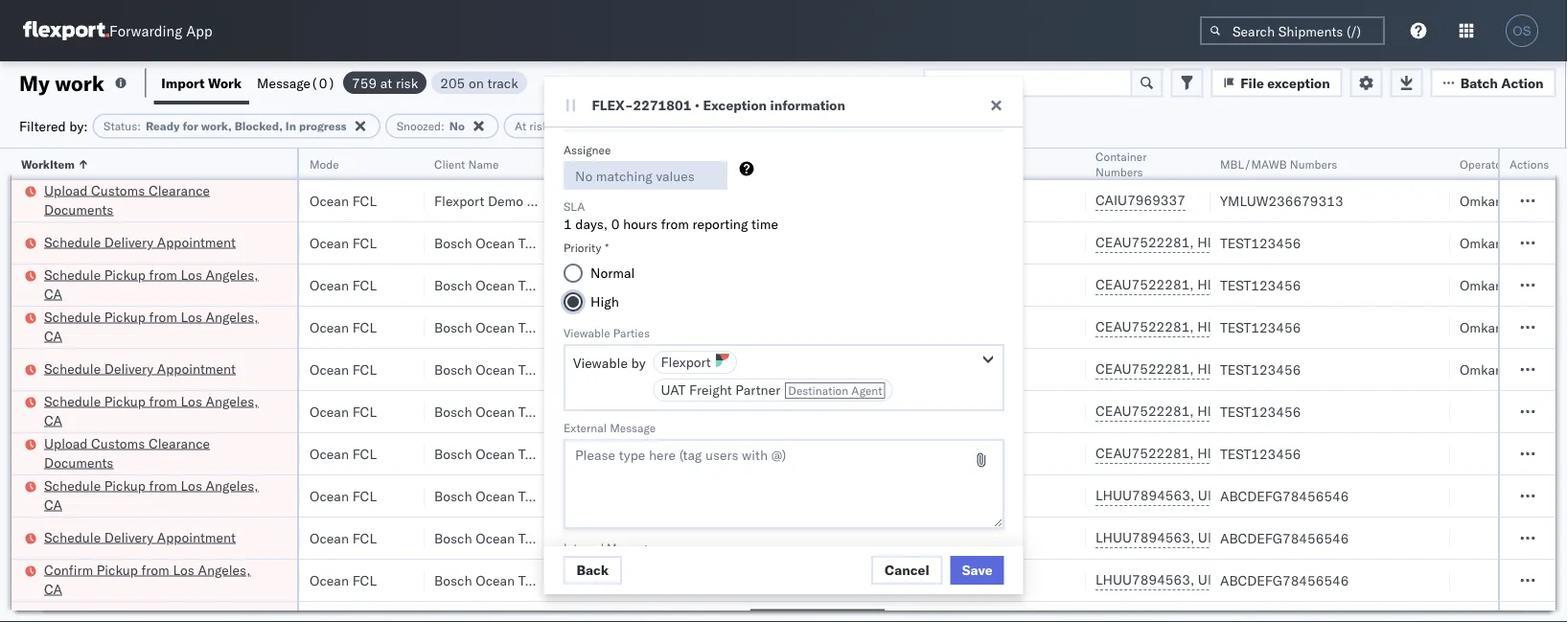 Task type: describe. For each thing, give the bounding box(es) containing it.
mst, up 5:00 pm mst, dec 23, 2022
[[98, 530, 130, 546]]

3 test123456 from the top
[[1221, 319, 1301, 336]]

pm
[[64, 572, 85, 589]]

7 resize handle column header from the left
[[872, 149, 895, 622]]

1 12:59 from the top
[[32, 234, 69, 251]]

appointment for first schedule delivery appointment button from the top
[[157, 233, 236, 250]]

759
[[352, 74, 377, 91]]

12 resize handle column header from the left
[[1552, 149, 1568, 622]]

uat freight partner destination agent
[[661, 382, 882, 398]]

los for 4th the schedule pickup from los angeles, ca button from the bottom
[[181, 266, 202, 283]]

4 fcl from the top
[[352, 319, 377, 336]]

forwarding app link
[[23, 21, 213, 40]]

parties
[[613, 325, 650, 340]]

numbers for mbl/mawb numbers
[[1290, 157, 1338, 171]]

file
[[1241, 74, 1264, 91]]

2 vertical spatial dec
[[124, 572, 150, 589]]

11 resize handle column header from the left
[[1533, 149, 1556, 622]]

9 fcl from the top
[[352, 530, 377, 546]]

ca for 4th schedule pickup from los angeles, ca link
[[44, 496, 62, 513]]

sla 1 days, 0 hours from reporting time
[[563, 199, 778, 232]]

23,
[[153, 572, 174, 589]]

internal message
[[563, 540, 653, 555]]

3 schedule pickup from los angeles, ca button from the top
[[44, 392, 272, 432]]

exception
[[703, 97, 767, 114]]

for
[[183, 119, 198, 133]]

3 12:59 am mdt, nov 5, 2022 from the top
[[32, 319, 212, 336]]

7 fcl from the top
[[352, 445, 377, 462]]

sla
[[563, 199, 585, 213]]

from for third schedule pickup from los angeles, ca link
[[149, 393, 177, 409]]

customs for 1st upload customs clearance documents button from the top
[[91, 182, 145, 198]]

reporting
[[692, 216, 748, 232]]

schedule delivery appointment link for first schedule delivery appointment button from the top
[[44, 232, 236, 252]]

5 omkar savant from the top
[[1460, 361, 1545, 378]]

schedule delivery appointment for first schedule delivery appointment button from the top
[[44, 233, 236, 250]]

1 fcl from the top
[[352, 192, 377, 209]]

3 shanghai, from the top
[[904, 572, 965, 589]]

status : ready for work, blocked, in progress
[[104, 119, 347, 133]]

9,
[[162, 445, 175, 462]]

2 ocean fcl from the top
[[310, 234, 377, 251]]

4 12:59 am mdt, nov 5, 2022 from the top
[[32, 361, 212, 378]]

2 clearance from the top
[[149, 435, 210, 452]]

from for 2nd schedule pickup from los angeles, ca link from the top of the page
[[149, 308, 177, 325]]

4 shenzhen, china from the top
[[904, 445, 1007, 462]]

agent
[[851, 384, 882, 398]]

in
[[286, 119, 296, 133]]

5 12:59 from the top
[[32, 403, 69, 420]]

external
[[563, 420, 606, 435]]

1 hlxu8034992 from the top
[[1299, 234, 1393, 251]]

os
[[1513, 23, 1532, 38]]

9 resize handle column header from the left
[[1188, 149, 1211, 622]]

1:00 am mdt, aug 19, 2022
[[32, 192, 213, 209]]

cancel button
[[871, 556, 943, 585]]

confirm pickup from los angeles, ca button
[[44, 560, 272, 601]]

freight
[[689, 382, 732, 398]]

delivery for first schedule delivery appointment button from the top
[[104, 233, 154, 250]]

2 shenzhen, from the top
[[904, 361, 968, 378]]

import
[[161, 74, 205, 91]]

upload customs clearance documents link for 2nd upload customs clearance documents button
[[44, 434, 272, 472]]

container
[[1096, 149, 1147, 163]]

angeles, for "confirm pickup from los angeles, ca" link
[[198, 561, 251, 578]]

6 hlxu8034992 from the top
[[1299, 445, 1393, 462]]

3 hlxu8034992 from the top
[[1299, 318, 1393, 335]]

0 horizontal spatial risk
[[396, 74, 418, 91]]

schedule pickup from los angeles, ca for 4th schedule pickup from los angeles, ca link
[[44, 477, 258, 513]]

operator
[[1460, 157, 1506, 171]]

action
[[1502, 74, 1544, 91]]

6 hlxu6269489, from the top
[[1198, 445, 1296, 462]]

schedule delivery appointment for 3rd schedule delivery appointment button from the top
[[44, 529, 236, 546]]

2 uetu5238478 from the top
[[1198, 529, 1292, 546]]

1 - from the left
[[559, 192, 567, 209]]

3 shenzhen, from the top
[[904, 403, 968, 420]]

2 shanghai, china from the top
[[904, 530, 1004, 546]]

2 5, from the top
[[163, 277, 176, 293]]

aug
[[126, 192, 152, 209]]

batch
[[1461, 74, 1498, 91]]

1 ocean fcl from the top
[[310, 192, 377, 209]]

at risk : overdue, due soon
[[515, 119, 661, 133]]

angeles, for third schedule pickup from los angeles, ca link
[[206, 393, 258, 409]]

track
[[487, 74, 518, 91]]

3 : from the left
[[549, 119, 552, 133]]

viewable for viewable parties
[[563, 325, 610, 340]]

2 hlxu6269489, from the top
[[1198, 276, 1296, 293]]

my
[[19, 70, 50, 96]]

forwarding app
[[109, 22, 213, 40]]

2 schedule pickup from los angeles, ca link from the top
[[44, 307, 272, 346]]

0
[[611, 216, 619, 232]]

12:00 am mst, nov 9, 2022
[[32, 445, 211, 462]]

customs for 2nd upload customs clearance documents button
[[91, 435, 145, 452]]

import work button
[[154, 61, 249, 105]]

filters
[[874, 74, 912, 91]]

back
[[577, 562, 609, 578]]

3 schedule from the top
[[44, 308, 101, 325]]

upload customs clearance documents for 2nd upload customs clearance documents button
[[44, 435, 210, 471]]

3 5, from the top
[[163, 319, 176, 336]]

confirm pickup from los angeles, ca link
[[44, 560, 272, 599]]

viewable for viewable by
[[573, 355, 627, 372]]

2 ceau7522281, hlxu6269489, hlxu8034992 from the top
[[1096, 276, 1393, 293]]

external message
[[563, 420, 655, 435]]

caiu7969337
[[1096, 192, 1186, 209]]

to
[[808, 74, 821, 91]]

1 upload from the top
[[44, 182, 88, 198]]

at
[[380, 74, 392, 91]]

upload customs clearance documents for 1st upload customs clearance documents button from the top
[[44, 182, 210, 218]]

1 ceau7522281, from the top
[[1096, 234, 1194, 251]]

consignee button
[[549, 152, 722, 172]]

appointment for 3rd schedule delivery appointment button from the top
[[157, 529, 236, 546]]

10 fcl from the top
[[352, 572, 377, 589]]

app
[[186, 22, 213, 40]]

message (0)
[[257, 74, 336, 91]]

work,
[[201, 119, 232, 133]]

save button
[[951, 556, 1004, 585]]

2 1889466 from the top
[[823, 572, 881, 589]]

information
[[770, 97, 846, 114]]

ymluw236679313
[[1221, 192, 1344, 209]]

4 resize handle column header from the left
[[402, 149, 425, 622]]

2 hlxu8034992 from the top
[[1299, 276, 1393, 293]]

os button
[[1500, 9, 1545, 53]]

5:00 pm mst, dec 23, 2022
[[32, 572, 210, 589]]

schedule pickup from los angeles, ca for first schedule pickup from los angeles, ca link from the top of the page
[[44, 266, 258, 302]]

4 1846748 from the top
[[823, 445, 881, 462]]

deadline button
[[22, 152, 214, 172]]

3 shanghai, china from the top
[[904, 572, 1004, 589]]

4 shenzhen, from the top
[[904, 445, 968, 462]]

normal
[[590, 265, 635, 281]]

1 shenzhen, china from the top
[[904, 319, 1007, 336]]

los for third the schedule pickup from los angeles, ca button from the bottom of the page
[[181, 308, 202, 325]]

2 shenzhen, china from the top
[[904, 361, 1007, 378]]

los for 1st the schedule pickup from los angeles, ca button from the bottom of the page
[[181, 477, 202, 494]]

3 lhuu7894563, from the top
[[1096, 571, 1195, 588]]

7 schedule from the top
[[44, 529, 101, 546]]

1 1846748 from the top
[[823, 319, 881, 336]]

schedule delivery appointment link for 3rd schedule delivery appointment button from the top
[[44, 528, 236, 547]]

4 schedule pickup from los angeles, ca button from the top
[[44, 476, 272, 516]]

status
[[104, 119, 137, 133]]

5 savant from the top
[[1504, 361, 1545, 378]]

save
[[962, 562, 993, 578]]

mode button
[[300, 152, 406, 172]]

1
[[563, 216, 572, 232]]

flex id
[[751, 157, 787, 171]]

Please type here (tag users with @) text field
[[563, 439, 1004, 529]]

ready
[[146, 119, 180, 133]]

4 hlxu6269489, from the top
[[1198, 360, 1296, 377]]

1 shenzhen, from the top
[[904, 319, 968, 336]]

on
[[469, 74, 484, 91]]

8 ocean fcl from the top
[[310, 488, 377, 504]]

Search Shipments (/) text field
[[1200, 16, 1385, 45]]

confirm pickup from los angeles, ca
[[44, 561, 251, 597]]

1 upload customs clearance documents button from the top
[[44, 181, 272, 221]]

soon
[[635, 119, 661, 133]]

1 omkar savant from the top
[[1460, 192, 1545, 209]]

days,
[[575, 216, 607, 232]]

delivery for 3rd schedule delivery appointment button from the top
[[104, 529, 154, 546]]

schedule delivery appointment link for 2nd schedule delivery appointment button from the top
[[44, 359, 236, 378]]

hours
[[623, 216, 657, 232]]

consignee inside button
[[559, 157, 614, 171]]

2 flex-1889466 from the top
[[781, 572, 881, 589]]

schedule pickup from los angeles, ca for third schedule pickup from los angeles, ca link
[[44, 393, 258, 429]]

los for 2nd the schedule pickup from los angeles, ca button from the bottom of the page
[[181, 393, 202, 409]]

5 resize handle column header from the left
[[526, 149, 549, 622]]

: for snoozed
[[441, 119, 445, 133]]

2 test123456 from the top
[[1221, 277, 1301, 293]]

3 fcl from the top
[[352, 277, 377, 293]]

4 hlxu8034992 from the top
[[1299, 360, 1393, 377]]

4 omkar from the top
[[1460, 319, 1501, 336]]

filtered by:
[[19, 117, 88, 134]]

3 flex-1846748 from the top
[[781, 403, 881, 420]]

schedule delivery appointment for 2nd schedule delivery appointment button from the top
[[44, 360, 236, 377]]

actions
[[1510, 157, 1550, 171]]

3 12:59 from the top
[[32, 319, 69, 336]]

205 on track
[[440, 74, 518, 91]]

2 shanghai, from the top
[[904, 530, 965, 546]]

2 schedule pickup from los angeles, ca button from the top
[[44, 307, 272, 348]]

confirm
[[44, 561, 93, 578]]

file exception
[[1241, 74, 1330, 91]]

12:00
[[32, 445, 69, 462]]

3 schedule pickup from los angeles, ca link from the top
[[44, 392, 272, 430]]

6 fcl from the top
[[352, 403, 377, 420]]

3 schedule delivery appointment button from the top
[[44, 528, 236, 549]]

•
[[695, 97, 700, 114]]

mbl/mawb
[[1221, 157, 1287, 171]]

message for internal message
[[607, 540, 653, 555]]

3 resize handle column header from the left
[[277, 149, 300, 622]]

10 resize handle column header from the left
[[1428, 149, 1451, 622]]

1 1889466 from the top
[[823, 530, 881, 546]]

1 vertical spatial dec
[[134, 530, 159, 546]]

2 1846748 from the top
[[823, 361, 881, 378]]

client name button
[[425, 152, 530, 172]]

4 omkar savant from the top
[[1460, 319, 1545, 336]]

6 ceau7522281, hlxu6269489, hlxu8034992 from the top
[[1096, 445, 1393, 462]]

due
[[610, 119, 632, 133]]



Task type: locate. For each thing, give the bounding box(es) containing it.
1 customs from the top
[[91, 182, 145, 198]]

0 horizontal spatial flexport
[[434, 192, 484, 209]]

2 vertical spatial lhuu7894563,
[[1096, 571, 1195, 588]]

flex-2271801 • exception information
[[592, 97, 846, 114]]

appointment down 19,
[[157, 233, 236, 250]]

uat
[[661, 382, 685, 398]]

2 vertical spatial schedule delivery appointment link
[[44, 528, 236, 547]]

viewable down viewable parties
[[573, 355, 627, 372]]

schedule delivery appointment down the "aug"
[[44, 233, 236, 250]]

destination
[[788, 384, 848, 398]]

message for external message
[[609, 420, 655, 435]]

1889466 left cancel
[[823, 572, 881, 589]]

2 ceau7522281, from the top
[[1096, 276, 1194, 293]]

shanghai,
[[904, 488, 965, 504], [904, 530, 965, 546], [904, 572, 965, 589]]

mst, down 12:00 am mst, nov 9, 2022
[[98, 488, 130, 504]]

workitem button
[[12, 152, 278, 172]]

1 lhuu7894563, from the top
[[1096, 487, 1195, 504]]

schedule delivery appointment
[[44, 233, 236, 250], [44, 360, 236, 377], [44, 529, 236, 546]]

1 horizontal spatial numbers
[[1290, 157, 1338, 171]]

0 vertical spatial schedule delivery appointment
[[44, 233, 236, 250]]

3 hlxu6269489, from the top
[[1198, 318, 1296, 335]]

1889466 up cancel button
[[823, 530, 881, 546]]

4 ocean fcl from the top
[[310, 319, 377, 336]]

1 upload customs clearance documents link from the top
[[44, 181, 272, 219]]

mst, left 9, on the left bottom of page
[[98, 445, 130, 462]]

message right external
[[609, 420, 655, 435]]

schedule delivery appointment link down the "aug"
[[44, 232, 236, 252]]

delivery down 1:00 am mdt, aug 19, 2022
[[104, 233, 154, 250]]

1 vertical spatial upload customs clearance documents
[[44, 435, 210, 471]]

1 vertical spatial flex-1889466
[[781, 572, 881, 589]]

from for "confirm pickup from los angeles, ca" link
[[141, 561, 169, 578]]

mst, right pm
[[88, 572, 121, 589]]

hlxu6269489,
[[1198, 234, 1296, 251], [1198, 276, 1296, 293], [1198, 318, 1296, 335], [1198, 360, 1296, 377], [1198, 403, 1296, 419], [1198, 445, 1296, 462]]

4 flex-1846748 from the top
[[781, 445, 881, 462]]

1 clearance from the top
[[149, 182, 210, 198]]

2 vertical spatial lhuu7894563, uetu5238478
[[1096, 571, 1292, 588]]

0 vertical spatial abcdefg78456546
[[1221, 488, 1349, 504]]

ceau7522281,
[[1096, 234, 1194, 251], [1096, 276, 1194, 293], [1096, 318, 1194, 335], [1096, 360, 1194, 377], [1096, 403, 1194, 419], [1096, 445, 1194, 462]]

3 omkar from the top
[[1460, 277, 1501, 293]]

upload customs clearance documents link for 1st upload customs clearance documents button from the top
[[44, 181, 272, 219]]

container numbers
[[1096, 149, 1147, 179]]

ca
[[44, 285, 62, 302], [44, 327, 62, 344], [44, 412, 62, 429], [44, 496, 62, 513], [44, 581, 62, 597]]

flexport. image
[[23, 21, 109, 40]]

759 at risk
[[352, 74, 418, 91]]

1 schedule pickup from los angeles, ca button from the top
[[44, 265, 272, 305]]

19,
[[155, 192, 176, 209]]

dec left 23,
[[124, 572, 150, 589]]

dec up confirm pickup from los angeles, ca
[[134, 530, 159, 546]]

2 customs from the top
[[91, 435, 145, 452]]

no
[[449, 119, 465, 133]]

1 vertical spatial viewable
[[573, 355, 627, 372]]

5 5, from the top
[[163, 403, 176, 420]]

schedule delivery appointment up 12:00 am mst, nov 9, 2022
[[44, 360, 236, 377]]

hlxu8034992
[[1299, 234, 1393, 251], [1299, 276, 1393, 293], [1299, 318, 1393, 335], [1299, 360, 1393, 377], [1299, 403, 1393, 419], [1299, 445, 1393, 462]]

0 vertical spatial 1889466
[[823, 530, 881, 546]]

205
[[440, 74, 465, 91]]

5 schedule from the top
[[44, 393, 101, 409]]

3 ca from the top
[[44, 412, 62, 429]]

4 5, from the top
[[163, 361, 176, 378]]

mbl/mawb numbers
[[1221, 157, 1338, 171]]

flex-1889466 down please type here (tag users with @) text box
[[781, 530, 881, 546]]

2 upload customs clearance documents button from the top
[[44, 434, 272, 474]]

6 ocean fcl from the top
[[310, 403, 377, 420]]

flex-1889466
[[781, 530, 881, 546], [781, 572, 881, 589]]

None text field
[[563, 161, 727, 190]]

1 vertical spatial risk
[[529, 119, 549, 133]]

documents left 9, on the left bottom of page
[[44, 454, 113, 471]]

-
[[559, 192, 567, 209], [567, 192, 576, 209]]

2 omkar from the top
[[1460, 234, 1501, 251]]

1 horizontal spatial risk
[[529, 119, 549, 133]]

1 vertical spatial message
[[609, 420, 655, 435]]

4 ceau7522281, hlxu6269489, hlxu8034992 from the top
[[1096, 360, 1393, 377]]

0 vertical spatial upload customs clearance documents button
[[44, 181, 272, 221]]

viewable by
[[573, 355, 645, 372]]

0 vertical spatial schedule delivery appointment button
[[44, 232, 236, 254]]

test
[[519, 234, 544, 251], [643, 234, 669, 251], [519, 277, 544, 293], [643, 277, 669, 293], [519, 319, 544, 336], [643, 319, 669, 336], [519, 361, 544, 378], [643, 361, 669, 378], [519, 403, 544, 420], [643, 403, 669, 420], [519, 445, 544, 462], [643, 445, 669, 462], [519, 488, 544, 504], [643, 488, 669, 504], [519, 530, 544, 546], [643, 530, 669, 546], [519, 572, 544, 589], [643, 572, 669, 589]]

overdue,
[[557, 119, 607, 133]]

ca for "confirm pickup from los angeles, ca" link
[[44, 581, 62, 597]]

angeles, for 2nd schedule pickup from los angeles, ca link from the top of the page
[[206, 308, 258, 325]]

1 vertical spatial schedule delivery appointment
[[44, 360, 236, 377]]

1 hlxu6269489, from the top
[[1198, 234, 1296, 251]]

blocked,
[[235, 119, 283, 133]]

from inside confirm pickup from los angeles, ca
[[141, 561, 169, 578]]

1 vertical spatial 1889466
[[823, 572, 881, 589]]

0 vertical spatial documents
[[44, 201, 113, 218]]

resize handle column header
[[210, 149, 233, 622], [274, 149, 297, 622], [277, 149, 300, 622], [402, 149, 425, 622], [526, 149, 549, 622], [718, 149, 741, 622], [872, 149, 895, 622], [1063, 149, 1086, 622], [1188, 149, 1211, 622], [1428, 149, 1451, 622], [1533, 149, 1556, 622], [1552, 149, 1568, 622]]

1 vertical spatial shanghai,
[[904, 530, 965, 546]]

schedule delivery appointment button up confirm pickup from los angeles, ca
[[44, 528, 236, 549]]

pickup
[[104, 266, 146, 283], [104, 308, 146, 325], [104, 393, 146, 409], [104, 477, 146, 494], [97, 561, 138, 578]]

time
[[751, 216, 778, 232]]

1 uetu5238478 from the top
[[1198, 487, 1292, 504]]

2 vertical spatial appointment
[[157, 529, 236, 546]]

ca inside confirm pickup from los angeles, ca
[[44, 581, 62, 597]]

reset to default filters
[[768, 74, 912, 91]]

1 lhuu7894563, uetu5238478 from the top
[[1096, 487, 1292, 504]]

los inside confirm pickup from los angeles, ca
[[173, 561, 194, 578]]

fcl
[[352, 192, 377, 209], [352, 234, 377, 251], [352, 277, 377, 293], [352, 319, 377, 336], [352, 361, 377, 378], [352, 403, 377, 420], [352, 445, 377, 462], [352, 488, 377, 504], [352, 530, 377, 546], [352, 572, 377, 589]]

4 12:59 from the top
[[32, 361, 69, 378]]

1 vertical spatial uetu5238478
[[1198, 529, 1292, 546]]

0 vertical spatial clearance
[[149, 182, 210, 198]]

1 vertical spatial clearance
[[149, 435, 210, 452]]

0 vertical spatial flex-1889466
[[781, 530, 881, 546]]

7 12:59 from the top
[[32, 530, 69, 546]]

12:59 am mdt, nov 5, 2022
[[32, 234, 212, 251], [32, 277, 212, 293], [32, 319, 212, 336], [32, 361, 212, 378], [32, 403, 212, 420]]

2 appointment from the top
[[157, 360, 236, 377]]

4 test123456 from the top
[[1221, 361, 1301, 378]]

6 test123456 from the top
[[1221, 445, 1301, 462]]

flexport for flexport demo consignee
[[434, 192, 484, 209]]

2 12:59 am mdt, nov 5, 2022 from the top
[[32, 277, 212, 293]]

delivery up 5:00 pm mst, dec 23, 2022
[[104, 529, 154, 546]]

1 vertical spatial shanghai, china
[[904, 530, 1004, 546]]

by
[[631, 355, 645, 372]]

1:00
[[32, 192, 61, 209]]

1 vertical spatial 12:59 am mst, dec 14, 2022
[[32, 530, 220, 546]]

1 vertical spatial lhuu7894563,
[[1096, 529, 1195, 546]]

0 vertical spatial upload customs clearance documents
[[44, 182, 210, 218]]

appointment up 9, on the left bottom of page
[[157, 360, 236, 377]]

1 vertical spatial abcdefg78456546
[[1221, 530, 1349, 546]]

numbers inside container numbers
[[1096, 164, 1143, 179]]

4 savant from the top
[[1504, 319, 1545, 336]]

2 schedule delivery appointment link from the top
[[44, 359, 236, 378]]

progress
[[299, 119, 347, 133]]

0 vertical spatial flexport
[[434, 192, 484, 209]]

2 vertical spatial message
[[607, 540, 653, 555]]

schedule delivery appointment link up 12:00 am mst, nov 9, 2022
[[44, 359, 236, 378]]

: for status
[[137, 119, 141, 133]]

1 vertical spatial appointment
[[157, 360, 236, 377]]

2 documents from the top
[[44, 454, 113, 471]]

flexport for flexport
[[661, 354, 711, 371]]

schedule delivery appointment up confirm pickup from los angeles, ca
[[44, 529, 236, 546]]

flex-1889466 left cancel
[[781, 572, 881, 589]]

numbers up ymluw236679313
[[1290, 157, 1338, 171]]

0 vertical spatial upload
[[44, 182, 88, 198]]

by:
[[69, 117, 88, 134]]

12:59 am mst, dec 14, 2022 up 5:00 pm mst, dec 23, 2022
[[32, 530, 220, 546]]

5 ocean fcl from the top
[[310, 361, 377, 378]]

consignee up 1
[[527, 192, 591, 209]]

14, up 23,
[[162, 530, 183, 546]]

1 shanghai, china from the top
[[904, 488, 1004, 504]]

1 vertical spatial upload customs clearance documents link
[[44, 434, 272, 472]]

4 ca from the top
[[44, 496, 62, 513]]

0 vertical spatial schedule delivery appointment link
[[44, 232, 236, 252]]

--
[[559, 192, 576, 209]]

0 vertical spatial 14,
[[162, 488, 183, 504]]

priority *
[[563, 240, 609, 255]]

risk right at
[[396, 74, 418, 91]]

1 vertical spatial customs
[[91, 435, 145, 452]]

my work
[[19, 70, 104, 96]]

0 vertical spatial appointment
[[157, 233, 236, 250]]

2 vertical spatial shanghai, china
[[904, 572, 1004, 589]]

2 vertical spatial schedule delivery appointment button
[[44, 528, 236, 549]]

1 vertical spatial upload customs clearance documents button
[[44, 434, 272, 474]]

Search Work text field
[[924, 69, 1133, 97]]

5 test123456 from the top
[[1221, 403, 1301, 420]]

0 vertical spatial customs
[[91, 182, 145, 198]]

dec down 12:00 am mst, nov 9, 2022
[[134, 488, 159, 504]]

3 delivery from the top
[[104, 529, 154, 546]]

1 schedule delivery appointment button from the top
[[44, 232, 236, 254]]

lhuu7894563,
[[1096, 487, 1195, 504], [1096, 529, 1195, 546], [1096, 571, 1195, 588]]

schedule delivery appointment link up confirm pickup from los angeles, ca
[[44, 528, 236, 547]]

2 upload customs clearance documents link from the top
[[44, 434, 272, 472]]

2 ca from the top
[[44, 327, 62, 344]]

appointment up 23,
[[157, 529, 236, 546]]

lhuu7894563, uetu5238478
[[1096, 487, 1292, 504], [1096, 529, 1292, 546], [1096, 571, 1292, 588]]

angeles,
[[206, 266, 258, 283], [206, 308, 258, 325], [206, 393, 258, 409], [206, 477, 258, 494], [198, 561, 251, 578]]

partner
[[735, 382, 780, 398]]

5 ca from the top
[[44, 581, 62, 597]]

5:00
[[32, 572, 61, 589]]

delivery for 2nd schedule delivery appointment button from the top
[[104, 360, 154, 377]]

2 schedule delivery appointment button from the top
[[44, 359, 236, 380]]

schedule pickup from los angeles, ca for 2nd schedule pickup from los angeles, ca link from the top of the page
[[44, 308, 258, 344]]

1 horizontal spatial flexport
[[661, 354, 711, 371]]

documents down deadline
[[44, 201, 113, 218]]

0 vertical spatial uetu5238478
[[1198, 487, 1292, 504]]

2 lhuu7894563, from the top
[[1096, 529, 1195, 546]]

0 vertical spatial shanghai,
[[904, 488, 965, 504]]

flexport inside flexport button
[[661, 354, 711, 371]]

12:59 am mst, dec 14, 2022
[[32, 488, 220, 504], [32, 530, 220, 546]]

0 vertical spatial lhuu7894563,
[[1096, 487, 1195, 504]]

viewable down the high
[[563, 325, 610, 340]]

shenzhen,
[[904, 319, 968, 336], [904, 361, 968, 378], [904, 403, 968, 420], [904, 445, 968, 462]]

2 14, from the top
[[162, 530, 183, 546]]

internal
[[563, 540, 604, 555]]

client
[[434, 157, 465, 171]]

shenzhen, china
[[904, 319, 1007, 336], [904, 361, 1007, 378], [904, 403, 1007, 420], [904, 445, 1007, 462]]

2 vertical spatial delivery
[[104, 529, 154, 546]]

viewable parties
[[563, 325, 650, 340]]

schedule pickup from los angeles, ca link
[[44, 265, 272, 303], [44, 307, 272, 346], [44, 392, 272, 430], [44, 476, 272, 514]]

numbers down the 'container' in the top of the page
[[1096, 164, 1143, 179]]

0 vertical spatial consignee
[[559, 157, 614, 171]]

delivery up 12:00 am mst, nov 9, 2022
[[104, 360, 154, 377]]

batch action
[[1461, 74, 1544, 91]]

message up back
[[607, 540, 653, 555]]

1 vertical spatial lhuu7894563, uetu5238478
[[1096, 529, 1292, 546]]

angeles, for 4th schedule pickup from los angeles, ca link
[[206, 477, 258, 494]]

id
[[775, 157, 787, 171]]

numbers for container numbers
[[1096, 164, 1143, 179]]

2 vertical spatial shanghai,
[[904, 572, 965, 589]]

reset to default filters button
[[757, 69, 924, 97]]

2 vertical spatial schedule delivery appointment
[[44, 529, 236, 546]]

0 horizontal spatial numbers
[[1096, 164, 1143, 179]]

(0)
[[311, 74, 336, 91]]

1 flex-1889466 from the top
[[781, 530, 881, 546]]

from inside sla 1 days, 0 hours from reporting time
[[661, 216, 689, 232]]

priority
[[563, 240, 601, 255]]

1 horizontal spatial :
[[441, 119, 445, 133]]

1 vertical spatial 14,
[[162, 530, 183, 546]]

5 hlxu6269489, from the top
[[1198, 403, 1296, 419]]

0 vertical spatial viewable
[[563, 325, 610, 340]]

flexport down client name
[[434, 192, 484, 209]]

high
[[590, 293, 619, 310]]

from for 4th schedule pickup from los angeles, ca link
[[149, 477, 177, 494]]

2 upload customs clearance documents from the top
[[44, 435, 210, 471]]

3 abcdefg78456546 from the top
[[1221, 572, 1349, 589]]

3 schedule pickup from los angeles, ca from the top
[[44, 393, 258, 429]]

0 horizontal spatial :
[[137, 119, 141, 133]]

1 ceau7522281, hlxu6269489, hlxu8034992 from the top
[[1096, 234, 1393, 251]]

1 vertical spatial schedule delivery appointment link
[[44, 359, 236, 378]]

appointment for 2nd schedule delivery appointment button from the top
[[157, 360, 236, 377]]

ca for third schedule pickup from los angeles, ca link
[[44, 412, 62, 429]]

1 vertical spatial upload
[[44, 435, 88, 452]]

los
[[181, 266, 202, 283], [181, 308, 202, 325], [181, 393, 202, 409], [181, 477, 202, 494], [173, 561, 194, 578]]

risk right the at at the left of the page
[[529, 119, 549, 133]]

import work
[[161, 74, 242, 91]]

2 vertical spatial abcdefg78456546
[[1221, 572, 1349, 589]]

customs down deadline button
[[91, 182, 145, 198]]

4 schedule from the top
[[44, 360, 101, 377]]

from for first schedule pickup from los angeles, ca link from the top of the page
[[149, 266, 177, 283]]

12:59
[[32, 234, 69, 251], [32, 277, 69, 293], [32, 319, 69, 336], [32, 361, 69, 378], [32, 403, 69, 420], [32, 488, 69, 504], [32, 530, 69, 546]]

los for confirm pickup from los angeles, ca button
[[173, 561, 194, 578]]

from
[[661, 216, 689, 232], [149, 266, 177, 283], [149, 308, 177, 325], [149, 393, 177, 409], [149, 477, 177, 494], [141, 561, 169, 578]]

6 12:59 from the top
[[32, 488, 69, 504]]

1 12:59 am mst, dec 14, 2022 from the top
[[32, 488, 220, 504]]

: left ready
[[137, 119, 141, 133]]

:
[[137, 119, 141, 133], [441, 119, 445, 133], [549, 119, 552, 133]]

upload customs clearance documents link
[[44, 181, 272, 219], [44, 434, 272, 472]]

1 vertical spatial documents
[[44, 454, 113, 471]]

numbers inside button
[[1290, 157, 1338, 171]]

flexport up uat
[[661, 354, 711, 371]]

2 horizontal spatial :
[[549, 119, 552, 133]]

*
[[605, 240, 609, 255]]

: left no
[[441, 119, 445, 133]]

omkar
[[1460, 192, 1501, 209], [1460, 234, 1501, 251], [1460, 277, 1501, 293], [1460, 319, 1501, 336], [1460, 361, 1501, 378]]

viewable
[[563, 325, 610, 340], [573, 355, 627, 372]]

3 schedule delivery appointment from the top
[[44, 529, 236, 546]]

9 ocean fcl from the top
[[310, 530, 377, 546]]

0 vertical spatial dec
[[134, 488, 159, 504]]

1 upload customs clearance documents from the top
[[44, 182, 210, 218]]

bosch ocean test
[[434, 234, 544, 251], [559, 234, 669, 251], [434, 277, 544, 293], [559, 277, 669, 293], [434, 319, 544, 336], [559, 319, 669, 336], [434, 361, 544, 378], [559, 361, 669, 378], [434, 403, 544, 420], [559, 403, 669, 420], [434, 445, 544, 462], [559, 445, 669, 462], [434, 488, 544, 504], [559, 488, 669, 504], [434, 530, 544, 546], [559, 530, 669, 546], [434, 572, 544, 589], [559, 572, 669, 589]]

0 vertical spatial message
[[257, 74, 311, 91]]

schedule delivery appointment button down the "aug"
[[44, 232, 236, 254]]

flexport demo consignee
[[434, 192, 591, 209]]

2 delivery from the top
[[104, 360, 154, 377]]

ca for first schedule pickup from los angeles, ca link from the top of the page
[[44, 285, 62, 302]]

message up in
[[257, 74, 311, 91]]

0 vertical spatial risk
[[396, 74, 418, 91]]

2 lhuu7894563, uetu5238478 from the top
[[1096, 529, 1292, 546]]

flex
[[751, 157, 772, 171]]

2 flex-1846748 from the top
[[781, 361, 881, 378]]

0 vertical spatial delivery
[[104, 233, 154, 250]]

2 fcl from the top
[[352, 234, 377, 251]]

2 vertical spatial uetu5238478
[[1198, 571, 1292, 588]]

3 omkar savant from the top
[[1460, 277, 1545, 293]]

schedule delivery appointment button up 12:00 am mst, nov 9, 2022
[[44, 359, 236, 380]]

: right the at at the left of the page
[[549, 119, 552, 133]]

1 vertical spatial consignee
[[527, 192, 591, 209]]

demo
[[488, 192, 524, 209]]

back button
[[563, 556, 622, 585]]

ca for 2nd schedule pickup from los angeles, ca link from the top of the page
[[44, 327, 62, 344]]

at
[[515, 119, 526, 133]]

delivery
[[104, 233, 154, 250], [104, 360, 154, 377], [104, 529, 154, 546]]

1 delivery from the top
[[104, 233, 154, 250]]

0 vertical spatial shanghai, china
[[904, 488, 1004, 504]]

12:59 am mst, dec 14, 2022 down 12:00 am mst, nov 9, 2022
[[32, 488, 220, 504]]

2 resize handle column header from the left
[[274, 149, 297, 622]]

cancel
[[885, 562, 930, 578]]

1 test123456 from the top
[[1221, 234, 1301, 251]]

1 5, from the top
[[163, 234, 176, 251]]

customs left 9, on the left bottom of page
[[91, 435, 145, 452]]

flexport button
[[653, 351, 737, 374]]

snoozed : no
[[397, 119, 465, 133]]

0 vertical spatial 12:59 am mst, dec 14, 2022
[[32, 488, 220, 504]]

14, down 9, on the left bottom of page
[[162, 488, 183, 504]]

flex-1846748
[[781, 319, 881, 336], [781, 361, 881, 378], [781, 403, 881, 420], [781, 445, 881, 462]]

4 schedule pickup from los angeles, ca link from the top
[[44, 476, 272, 514]]

1 vertical spatial delivery
[[104, 360, 154, 377]]

flex-1846748 button
[[751, 314, 885, 341], [751, 314, 885, 341], [751, 356, 885, 383], [751, 356, 885, 383], [751, 398, 885, 425], [751, 398, 885, 425], [751, 441, 885, 467], [751, 441, 885, 467]]

1 schedule from the top
[[44, 233, 101, 250]]

pickup inside confirm pickup from los angeles, ca
[[97, 561, 138, 578]]

6 schedule from the top
[[44, 477, 101, 494]]

exception
[[1268, 74, 1330, 91]]

upload
[[44, 182, 88, 198], [44, 435, 88, 452]]

2 schedule delivery appointment from the top
[[44, 360, 236, 377]]

consignee down "at risk : overdue, due soon"
[[559, 157, 614, 171]]

1 vertical spatial flexport
[[661, 354, 711, 371]]

angeles, inside confirm pickup from los angeles, ca
[[198, 561, 251, 578]]

0 vertical spatial lhuu7894563, uetu5238478
[[1096, 487, 1292, 504]]

dec
[[134, 488, 159, 504], [134, 530, 159, 546], [124, 572, 150, 589]]

angeles, for first schedule pickup from los angeles, ca link from the top of the page
[[206, 266, 258, 283]]

2 abcdefg78456546 from the top
[[1221, 530, 1349, 546]]

0 vertical spatial upload customs clearance documents link
[[44, 181, 272, 219]]

1 vertical spatial schedule delivery appointment button
[[44, 359, 236, 380]]

5 omkar from the top
[[1460, 361, 1501, 378]]

work
[[55, 70, 104, 96]]

5 ceau7522281, hlxu6269489, hlxu8034992 from the top
[[1096, 403, 1393, 419]]



Task type: vqa. For each thing, say whether or not it's contained in the screenshot.
3rd 'ceau7522281, hlxu6269489, hlxu8034992'
yes



